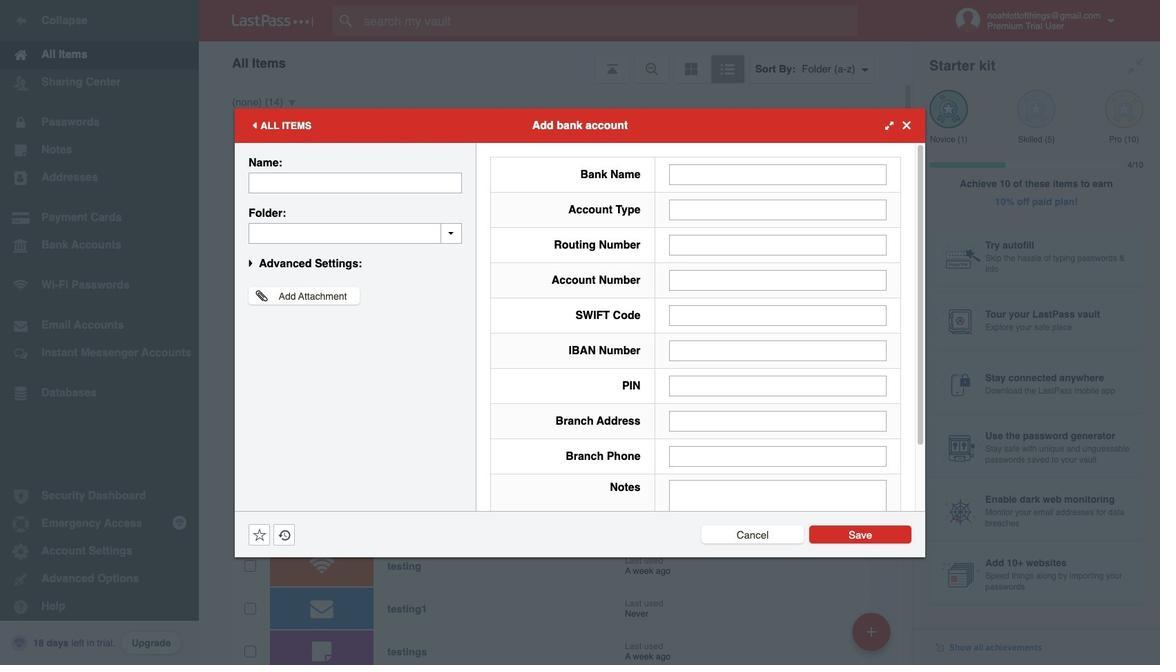 Task type: locate. For each thing, give the bounding box(es) containing it.
new item navigation
[[847, 608, 899, 665]]

dialog
[[235, 108, 925, 574]]

None text field
[[669, 164, 887, 185], [669, 199, 887, 220], [249, 223, 462, 243], [669, 234, 887, 255], [669, 270, 887, 290], [669, 411, 887, 431], [669, 446, 887, 467], [669, 164, 887, 185], [669, 199, 887, 220], [249, 223, 462, 243], [669, 234, 887, 255], [669, 270, 887, 290], [669, 411, 887, 431], [669, 446, 887, 467]]

lastpass image
[[232, 15, 314, 27]]

search my vault text field
[[333, 6, 885, 36]]

None text field
[[249, 172, 462, 193], [669, 305, 887, 326], [669, 340, 887, 361], [669, 375, 887, 396], [669, 480, 887, 565], [249, 172, 462, 193], [669, 305, 887, 326], [669, 340, 887, 361], [669, 375, 887, 396], [669, 480, 887, 565]]

new item image
[[867, 627, 876, 636]]



Task type: describe. For each thing, give the bounding box(es) containing it.
Search search field
[[333, 6, 885, 36]]

vault options navigation
[[199, 41, 913, 83]]

main navigation navigation
[[0, 0, 199, 665]]



Task type: vqa. For each thing, say whether or not it's contained in the screenshot.
New item element
no



